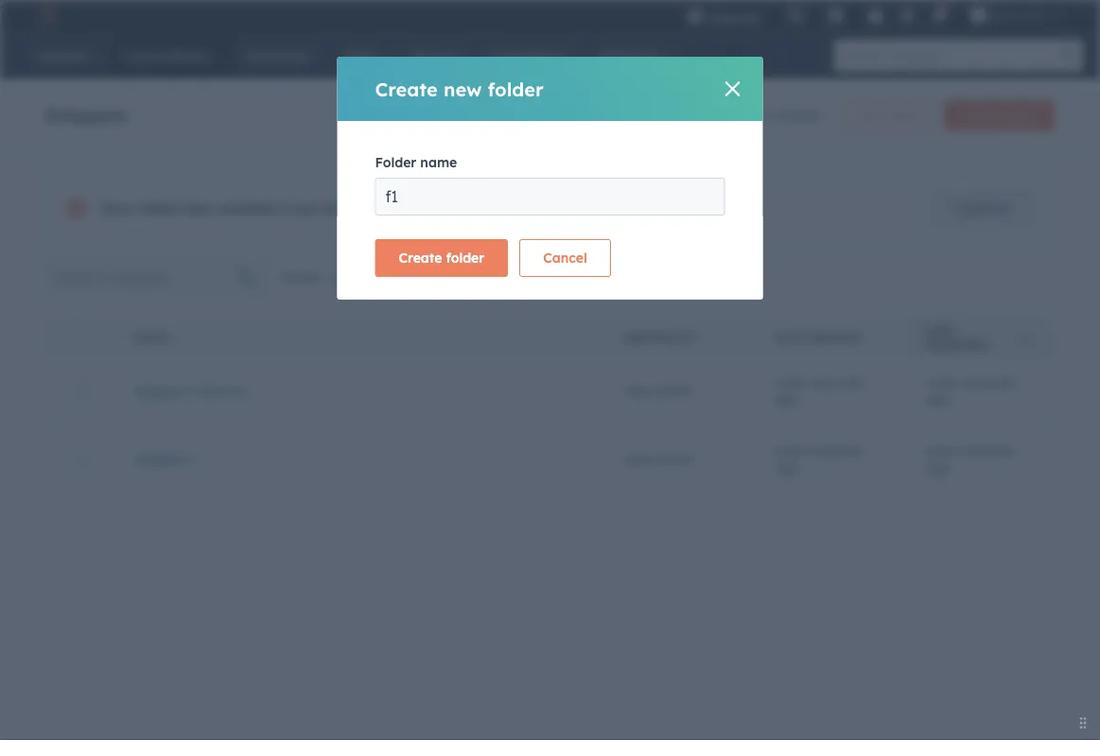 Task type: describe. For each thing, give the bounding box(es) containing it.
folder name
[[375, 154, 457, 171]]

snippet 1 (clone)
[[135, 383, 244, 399]]

hubspot link
[[23, 4, 71, 26]]

help button
[[859, 0, 891, 30]]

create for create folder
[[399, 250, 442, 266]]

snippets banner
[[45, 95, 1055, 131]]

snippet 1
[[135, 451, 195, 468]]

created by button
[[600, 315, 752, 357]]

1 vertical spatial of
[[322, 199, 338, 218]]

upgrade image
[[687, 9, 704, 26]]

name button
[[112, 315, 600, 357]]

john smith for snippet 1
[[623, 451, 694, 468]]

1 horizontal spatial folder
[[488, 77, 544, 101]]

name
[[420, 154, 457, 171]]

2 of 5 created
[[733, 107, 820, 123]]

create folder
[[399, 250, 485, 266]]

folder
[[375, 154, 416, 171]]

created by
[[623, 331, 694, 345]]

folder for new folder
[[886, 108, 917, 123]]

calling icon image
[[787, 7, 804, 24]]

johnsmith
[[991, 7, 1047, 23]]

press to sort. image
[[174, 330, 182, 343]]

john for snippet 1 (clone)
[[623, 383, 654, 399]]

settings link
[[895, 5, 919, 25]]

search button
[[1051, 40, 1083, 72]]

date created
[[774, 331, 860, 345]]

descending sort. press to sort ascending. image
[[1024, 330, 1031, 343]]

press to sort. element for name
[[174, 330, 182, 346]]

modified
[[926, 338, 987, 352]]

help image
[[867, 9, 884, 26]]

menu containing johnsmith
[[674, 0, 1078, 30]]

calling icon button
[[780, 3, 812, 28]]

Search search field
[[45, 258, 269, 296]]

notifications image
[[930, 9, 947, 26]]

team
[[140, 199, 179, 218]]

snippet for snippet 1 (clone)
[[135, 383, 184, 399]]

name
[[135, 331, 169, 345]]

press to sort. image for date created
[[866, 330, 873, 343]]

created
[[623, 331, 676, 345]]

any button
[[331, 258, 383, 296]]

marketplaces button
[[816, 0, 855, 30]]

starter.
[[677, 200, 722, 216]]

1 vertical spatial 5
[[343, 199, 352, 218]]

create for create snippet
[[960, 108, 996, 123]]

snippet 1 link
[[135, 451, 195, 468]]

marketplaces image
[[827, 9, 844, 26]]

snippet inside button
[[999, 108, 1039, 123]]

any
[[332, 269, 358, 285]]

press to sort. element for date created
[[866, 330, 873, 346]]

smith for snippet 1 (clone)
[[658, 383, 694, 399]]

john for snippet 1
[[623, 451, 654, 468]]

snippet 1 (clone) link
[[135, 383, 244, 399]]



Task type: vqa. For each thing, say whether or not it's contained in the screenshot.
New folder's folder
yes



Task type: locate. For each thing, give the bounding box(es) containing it.
press to sort. element inside name button
[[174, 330, 182, 346]]

date for date modified
[[926, 324, 955, 338]]

1 press to sort. element from the left
[[174, 330, 182, 346]]

0 vertical spatial 1
[[188, 383, 195, 399]]

1 vertical spatial upgrade
[[954, 200, 1011, 216]]

create folder button
[[375, 239, 508, 277]]

1 horizontal spatial press to sort. image
[[866, 330, 873, 343]]

1 vertical spatial 2
[[279, 199, 287, 218]]

upgrade inside menu
[[708, 9, 761, 25]]

crm
[[609, 200, 638, 216]]

created inside snippets banner
[[772, 107, 820, 123]]

press to sort. element inside created by "button"
[[700, 330, 707, 346]]

john smith for snippet 1 (clone)
[[623, 383, 694, 399]]

press to sort. element right name at the top left of page
[[174, 330, 182, 346]]

new folder
[[859, 108, 917, 123]]

0 vertical spatial folder
[[488, 77, 544, 101]]

1 for snippet 1
[[188, 451, 195, 468]]

few
[[786, 375, 809, 391], [938, 375, 960, 391], [786, 443, 809, 459], [938, 443, 960, 459]]

2 vertical spatial snippet
[[135, 451, 184, 468]]

press to sort. element
[[174, 330, 182, 346], [700, 330, 707, 346], [866, 330, 873, 346]]

0 vertical spatial of
[[744, 107, 757, 123]]

of
[[744, 107, 757, 123], [322, 199, 338, 218]]

a
[[774, 375, 783, 391], [926, 375, 934, 391], [774, 443, 783, 459], [926, 443, 934, 459]]

create down snippets.
[[399, 250, 442, 266]]

folder
[[488, 77, 544, 101], [886, 108, 917, 123], [446, 250, 485, 266]]

2 horizontal spatial press to sort. element
[[866, 330, 873, 346]]

press to sort. element right "by" at top
[[700, 330, 707, 346]]

smith
[[658, 383, 694, 399], [658, 451, 694, 468]]

folder down unlock
[[446, 250, 485, 266]]

2 inside snippets banner
[[733, 107, 741, 123]]

1 down snippet 1 (clone) on the left of the page
[[188, 451, 195, 468]]

upgrade right upgrade "icon"
[[708, 9, 761, 25]]

create snippet
[[960, 108, 1039, 123]]

Search HubSpot search field
[[834, 40, 1066, 72]]

snippet down search hubspot search field
[[999, 108, 1039, 123]]

5 inside snippets banner
[[761, 107, 768, 123]]

1 horizontal spatial date
[[926, 324, 955, 338]]

snippets
[[522, 200, 575, 216]]

2 vertical spatial create
[[399, 250, 442, 266]]

snippet down name at the top left of page
[[135, 383, 184, 399]]

date inside date modified
[[926, 324, 955, 338]]

john smith
[[623, 383, 694, 399], [623, 451, 694, 468]]

new
[[859, 108, 883, 123]]

1 vertical spatial john smith
[[623, 451, 694, 468]]

1 vertical spatial smith
[[658, 451, 694, 468]]

johnsmith button
[[959, 0, 1076, 30]]

created
[[772, 107, 820, 123], [216, 199, 274, 218], [807, 331, 860, 345]]

unlock
[[440, 200, 483, 216]]

2 smith from the top
[[658, 451, 694, 468]]

has
[[184, 199, 211, 218]]

0 vertical spatial created
[[772, 107, 820, 123]]

press to sort. image right "by" at top
[[700, 330, 707, 343]]

folder inside snippets banner
[[886, 108, 917, 123]]

create inside snippets banner
[[960, 108, 996, 123]]

descending sort. press to sort ascending. element
[[1024, 330, 1031, 346]]

smith for snippet 1
[[658, 451, 694, 468]]

0 vertical spatial smith
[[658, 383, 694, 399]]

1 for snippet 1 (clone)
[[188, 383, 195, 399]]

2 vertical spatial created
[[807, 331, 860, 345]]

1 vertical spatial folder
[[886, 108, 917, 123]]

1 horizontal spatial 5
[[761, 107, 768, 123]]

1 horizontal spatial upgrade
[[954, 200, 1011, 216]]

press to sort. image right 'date created'
[[866, 330, 873, 343]]

0 vertical spatial john smith
[[623, 383, 694, 399]]

0 horizontal spatial press to sort. element
[[174, 330, 182, 346]]

john smith image
[[970, 7, 987, 24]]

0 horizontal spatial of
[[322, 199, 338, 218]]

2 1 from the top
[[188, 451, 195, 468]]

snippets.
[[357, 199, 425, 218]]

date
[[926, 324, 955, 338], [774, 331, 804, 345]]

0 horizontal spatial press to sort. image
[[700, 330, 707, 343]]

close image
[[725, 81, 740, 96]]

press to sort. element inside date created 'button'
[[866, 330, 873, 346]]

0 horizontal spatial folder
[[446, 250, 485, 266]]

2 john smith from the top
[[623, 451, 694, 468]]

2 down 'close' image
[[733, 107, 741, 123]]

menu
[[674, 0, 1078, 30]]

date for date created
[[774, 331, 804, 345]]

created inside date created 'button'
[[807, 331, 860, 345]]

3 press to sort. element from the left
[[866, 330, 873, 346]]

press to sort. element for created by
[[700, 330, 707, 346]]

date inside 'button'
[[774, 331, 804, 345]]

(clone)
[[199, 383, 244, 399]]

upgrade down create snippet at the right top of page
[[954, 200, 1011, 216]]

0 vertical spatial 5
[[761, 107, 768, 123]]

out
[[292, 199, 318, 218]]

press to sort. image inside date created 'button'
[[866, 330, 873, 343]]

hubspot image
[[34, 4, 57, 26]]

1 john smith from the top
[[623, 383, 694, 399]]

1
[[188, 383, 195, 399], [188, 451, 195, 468]]

snippets
[[45, 103, 128, 126]]

created for 5
[[772, 107, 820, 123]]

1 vertical spatial create
[[960, 108, 996, 123]]

more
[[486, 200, 519, 216]]

2
[[733, 107, 741, 123], [279, 199, 287, 218]]

1 john from the top
[[623, 383, 654, 399]]

menu item
[[774, 0, 778, 30]]

2 press to sort. element from the left
[[700, 330, 707, 346]]

snippet down snippet 1 (clone) on the left of the page
[[135, 451, 184, 468]]

a few seconds ago
[[774, 375, 863, 408], [926, 375, 1015, 408], [774, 443, 863, 476], [926, 443, 1015, 476]]

0 vertical spatial upgrade
[[708, 9, 761, 25]]

1 vertical spatial snippet
[[135, 383, 184, 399]]

0 vertical spatial john
[[623, 383, 654, 399]]

owner:
[[280, 269, 324, 285]]

press to sort. image for created by
[[700, 330, 707, 343]]

2 john from the top
[[623, 451, 654, 468]]

with
[[579, 200, 605, 216]]

1 horizontal spatial press to sort. element
[[700, 330, 707, 346]]

0 vertical spatial 2
[[733, 107, 741, 123]]

snippet
[[999, 108, 1039, 123], [135, 383, 184, 399], [135, 451, 184, 468]]

1 horizontal spatial of
[[744, 107, 757, 123]]

create left the new
[[375, 77, 438, 101]]

1 vertical spatial created
[[216, 199, 274, 218]]

your
[[99, 199, 135, 218]]

ago
[[774, 391, 799, 408], [926, 391, 950, 408], [774, 459, 799, 476], [926, 459, 950, 476]]

1 vertical spatial john
[[623, 451, 654, 468]]

0 horizontal spatial 5
[[343, 199, 352, 218]]

folder right 'new' in the top of the page
[[886, 108, 917, 123]]

upgrade
[[708, 9, 761, 25], [954, 200, 1011, 216]]

snippet for snippet 1
[[135, 451, 184, 468]]

press to sort. image
[[700, 330, 707, 343], [866, 330, 873, 343]]

1 vertical spatial 1
[[188, 451, 195, 468]]

your team has created 2 out of 5 snippets.
[[99, 199, 425, 218]]

new folder button
[[843, 100, 933, 131]]

0 horizontal spatial date
[[774, 331, 804, 345]]

upgrade link
[[931, 189, 1035, 227]]

date modified button
[[903, 315, 1054, 357]]

create snippet button
[[944, 100, 1055, 131]]

1 left (clone) at left bottom
[[188, 383, 195, 399]]

2 left out
[[279, 199, 287, 218]]

search image
[[1060, 49, 1074, 62]]

folder for create folder
[[446, 250, 485, 266]]

date modified
[[926, 324, 987, 352]]

1 1 from the top
[[188, 383, 195, 399]]

press to sort. element right 'date created'
[[866, 330, 873, 346]]

1 press to sort. image from the left
[[700, 330, 707, 343]]

date created button
[[752, 315, 903, 357]]

created for has
[[216, 199, 274, 218]]

folder right the new
[[488, 77, 544, 101]]

1 smith from the top
[[658, 383, 694, 399]]

by
[[679, 331, 694, 345]]

notifications button
[[923, 0, 955, 30]]

2 horizontal spatial folder
[[886, 108, 917, 123]]

0 vertical spatial create
[[375, 77, 438, 101]]

create down search hubspot search field
[[960, 108, 996, 123]]

new
[[444, 77, 482, 101]]

0 horizontal spatial 2
[[279, 199, 287, 218]]

suite
[[641, 200, 673, 216]]

john
[[623, 383, 654, 399], [623, 451, 654, 468]]

unlock more snippets with crm suite starter.
[[440, 200, 722, 216]]

2 vertical spatial folder
[[446, 250, 485, 266]]

2 press to sort. image from the left
[[866, 330, 873, 343]]

Folder name text field
[[375, 178, 725, 216]]

0 vertical spatial snippet
[[999, 108, 1039, 123]]

cancel
[[543, 250, 587, 266]]

of inside snippets banner
[[744, 107, 757, 123]]

0 horizontal spatial upgrade
[[708, 9, 761, 25]]

press to sort. image inside created by "button"
[[700, 330, 707, 343]]

1 horizontal spatial 2
[[733, 107, 741, 123]]

create for create new folder
[[375, 77, 438, 101]]

create
[[375, 77, 438, 101], [960, 108, 996, 123], [399, 250, 442, 266]]

create new folder
[[375, 77, 544, 101]]

5
[[761, 107, 768, 123], [343, 199, 352, 218]]

cancel button
[[520, 239, 611, 277]]

seconds
[[812, 375, 863, 391], [964, 375, 1015, 391], [812, 443, 863, 459], [964, 443, 1015, 459]]

settings image
[[899, 8, 916, 25]]



